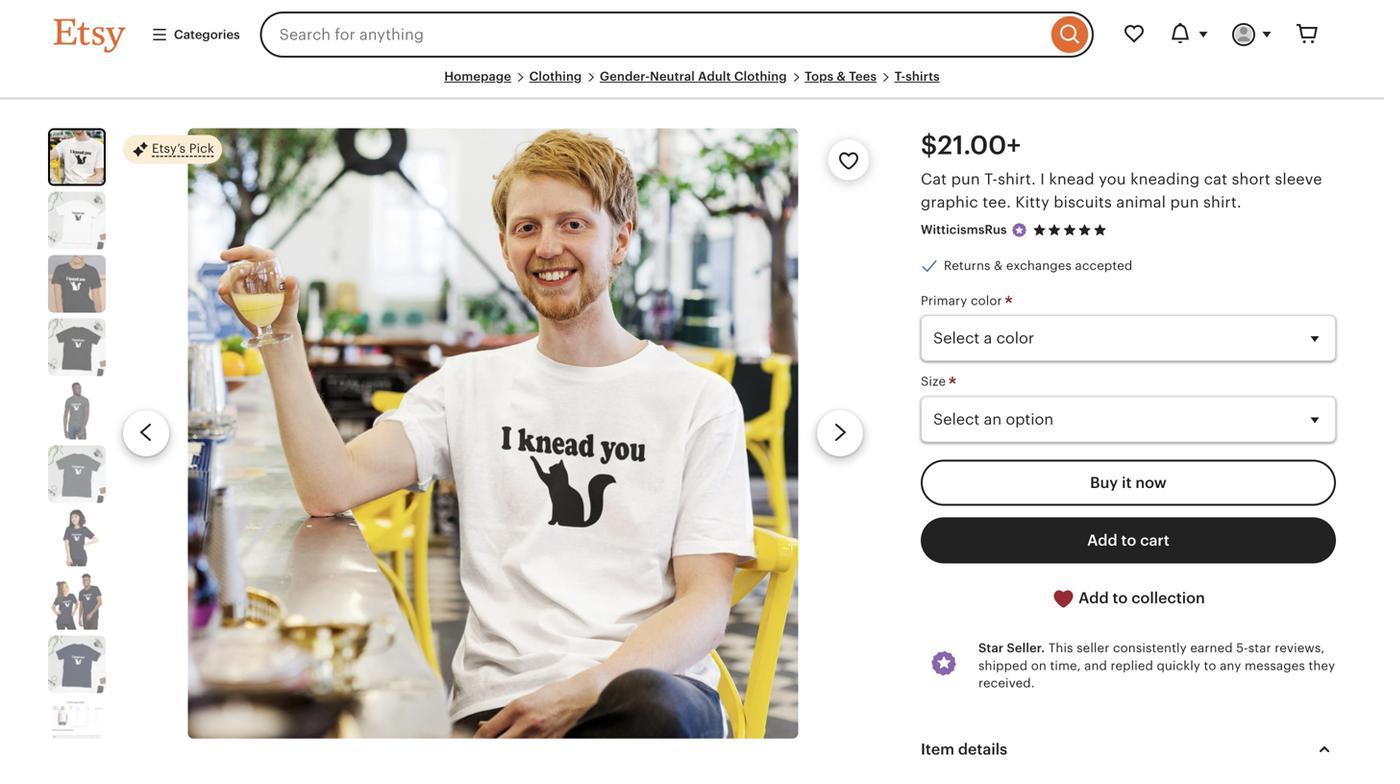 Task type: describe. For each thing, give the bounding box(es) containing it.
cart
[[1140, 532, 1170, 549]]

t-shirts
[[895, 69, 940, 84]]

0 horizontal spatial cat pun t-shirt. i knead you kneading cat short sleeve graphic image 1 image
[[50, 130, 104, 184]]

kitty
[[1016, 194, 1050, 211]]

star
[[1249, 641, 1272, 656]]

primary
[[921, 294, 968, 308]]

tops
[[805, 69, 834, 84]]

categories banner
[[19, 0, 1365, 69]]

add to collection button
[[921, 575, 1336, 623]]

t-shirts link
[[895, 69, 940, 84]]

etsy's pick button
[[123, 134, 222, 165]]

this
[[1049, 641, 1073, 656]]

received.
[[979, 676, 1035, 691]]

buy
[[1090, 474, 1118, 492]]

collection
[[1132, 590, 1205, 607]]

cat pun t-shirt. i knead you kneading cat short sleeve graphic image 5 image
[[48, 382, 106, 440]]

time,
[[1050, 659, 1081, 673]]

biscuits
[[1054, 194, 1112, 211]]

etsy's
[[152, 141, 186, 156]]

graphic
[[921, 194, 979, 211]]

details
[[958, 741, 1008, 759]]

homepage link
[[444, 69, 511, 84]]

clothing link
[[529, 69, 582, 84]]

you
[[1099, 171, 1126, 188]]

consistently
[[1113, 641, 1187, 656]]

star_seller image
[[1011, 222, 1028, 239]]

tee.
[[983, 194, 1011, 211]]

1 clothing from the left
[[529, 69, 582, 84]]

adult
[[698, 69, 731, 84]]

quickly
[[1157, 659, 1201, 673]]

to for collection
[[1113, 590, 1128, 607]]

tees
[[849, 69, 877, 84]]

now
[[1136, 474, 1167, 492]]

etsy's pick
[[152, 141, 214, 156]]

cat pun t-shirt. i knead you kneading cat short sleeve graphic navy image
[[48, 636, 106, 694]]

star seller.
[[979, 641, 1045, 656]]

returns & exchanges accepted
[[944, 259, 1133, 273]]

size
[[921, 375, 950, 389]]

menu bar containing homepage
[[54, 69, 1331, 100]]

cat pun t-shirt. i knead you kneading cat short sleeve graphic image 8 image
[[48, 573, 106, 630]]

cat pun t-shirt. i knead you kneading cat short sleeve graphic image 7 image
[[48, 509, 106, 567]]

1 horizontal spatial pun
[[1170, 194, 1199, 211]]

0 vertical spatial pun
[[951, 171, 980, 188]]

1 vertical spatial shirt.
[[1204, 194, 1242, 211]]

tops & tees link
[[805, 69, 877, 84]]

categories button
[[137, 17, 254, 52]]

cat pun t-shirt. i knead you kneading cat short sleeve graphic tee. kitty biscuits animal pun shirt.
[[921, 171, 1323, 211]]

cat pun t-shirt. i knead you kneading cat short sleeve graphic dark heather image
[[48, 446, 106, 503]]

add for add to collection
[[1079, 590, 1109, 607]]

2 clothing from the left
[[734, 69, 787, 84]]

5-
[[1237, 641, 1249, 656]]

to for cart
[[1121, 532, 1137, 549]]

seller.
[[1007, 641, 1045, 656]]

item details
[[921, 741, 1008, 759]]

item details button
[[904, 727, 1354, 773]]

primary color
[[921, 294, 1006, 308]]

gender-neutral adult clothing
[[600, 69, 787, 84]]

any
[[1220, 659, 1242, 673]]



Task type: vqa. For each thing, say whether or not it's contained in the screenshot.
hours within $ 20.40 $ 34.00 (40% off) Sale ends in 9 hours Free shipping
no



Task type: locate. For each thing, give the bounding box(es) containing it.
replied
[[1111, 659, 1154, 673]]

t-
[[895, 69, 906, 84], [985, 171, 998, 188]]

shirt. left i
[[998, 171, 1036, 188]]

cat pun t-shirt. i knead you kneading cat short sleeve graphic image 1 image
[[188, 128, 799, 739], [50, 130, 104, 184]]

animal
[[1117, 194, 1166, 211]]

on
[[1031, 659, 1047, 673]]

exchanges
[[1006, 259, 1072, 273]]

add to collection
[[1075, 590, 1205, 607]]

& for returns
[[994, 259, 1003, 273]]

to inside 'button'
[[1113, 590, 1128, 607]]

sleeve
[[1275, 171, 1323, 188]]

shirt.
[[998, 171, 1036, 188], [1204, 194, 1242, 211]]

homepage
[[444, 69, 511, 84]]

1 horizontal spatial t-
[[985, 171, 998, 188]]

and
[[1085, 659, 1107, 673]]

knead
[[1049, 171, 1095, 188]]

cat pun t-shirt. i knead you kneading cat short sleeve graphic black image
[[48, 319, 106, 376]]

clothing
[[529, 69, 582, 84], [734, 69, 787, 84]]

cat pun t-shirt. i knead you kneading cat short sleeve graphic image 3 image
[[48, 255, 106, 313]]

clothing right adult
[[734, 69, 787, 84]]

to inside button
[[1121, 532, 1137, 549]]

it
[[1122, 474, 1132, 492]]

t- up tee.
[[985, 171, 998, 188]]

this seller consistently earned 5-star reviews, shipped on time, and replied quickly to any messages they received.
[[979, 641, 1336, 691]]

add to cart button
[[921, 518, 1336, 564]]

returns
[[944, 259, 991, 273]]

1 horizontal spatial &
[[994, 259, 1003, 273]]

to left collection
[[1113, 590, 1128, 607]]

kneading
[[1131, 171, 1200, 188]]

pun up 'graphic'
[[951, 171, 980, 188]]

1 vertical spatial t-
[[985, 171, 998, 188]]

add up seller
[[1079, 590, 1109, 607]]

add left cart
[[1087, 532, 1118, 549]]

& left tees
[[837, 69, 846, 84]]

0 vertical spatial to
[[1121, 532, 1137, 549]]

shirt. down the cat
[[1204, 194, 1242, 211]]

0 vertical spatial add
[[1087, 532, 1118, 549]]

none search field inside categories banner
[[260, 12, 1094, 58]]

witticismsrus link
[[921, 223, 1007, 237]]

add inside 'button'
[[1079, 590, 1109, 607]]

pun
[[951, 171, 980, 188], [1170, 194, 1199, 211]]

pick
[[189, 141, 214, 156]]

reviews,
[[1275, 641, 1325, 656]]

seller
[[1077, 641, 1110, 656]]

&
[[837, 69, 846, 84], [994, 259, 1003, 273]]

cat
[[1204, 171, 1228, 188]]

1 vertical spatial add
[[1079, 590, 1109, 607]]

0 horizontal spatial clothing
[[529, 69, 582, 84]]

1 vertical spatial to
[[1113, 590, 1128, 607]]

cat pun t-shirt. i knead you kneading cat short sleeve graphic white image
[[48, 192, 106, 250]]

0 horizontal spatial shirt.
[[998, 171, 1036, 188]]

& right returns
[[994, 259, 1003, 273]]

1 vertical spatial pun
[[1170, 194, 1199, 211]]

to left cart
[[1121, 532, 1137, 549]]

1 horizontal spatial clothing
[[734, 69, 787, 84]]

witticismsrus
[[921, 223, 1007, 237]]

they
[[1309, 659, 1336, 673]]

to
[[1121, 532, 1137, 549], [1113, 590, 1128, 607], [1204, 659, 1217, 673]]

to inside this seller consistently earned 5-star reviews, shipped on time, and replied quickly to any messages they received.
[[1204, 659, 1217, 673]]

0 horizontal spatial &
[[837, 69, 846, 84]]

short
[[1232, 171, 1271, 188]]

to down earned at the bottom right
[[1204, 659, 1217, 673]]

Search for anything text field
[[260, 12, 1047, 58]]

add to cart
[[1087, 532, 1170, 549]]

0 horizontal spatial pun
[[951, 171, 980, 188]]

None search field
[[260, 12, 1094, 58]]

shipped
[[979, 659, 1028, 673]]

buy it now
[[1090, 474, 1167, 492]]

1 horizontal spatial cat pun t-shirt. i knead you kneading cat short sleeve graphic image 1 image
[[188, 128, 799, 739]]

0 horizontal spatial t-
[[895, 69, 906, 84]]

add inside button
[[1087, 532, 1118, 549]]

$21.00+
[[921, 130, 1021, 160]]

messages
[[1245, 659, 1305, 673]]

& inside menu bar
[[837, 69, 846, 84]]

neutral
[[650, 69, 695, 84]]

1 horizontal spatial shirt.
[[1204, 194, 1242, 211]]

categories
[[174, 27, 240, 42]]

2 vertical spatial to
[[1204, 659, 1217, 673]]

t- right tees
[[895, 69, 906, 84]]

shirts
[[906, 69, 940, 84]]

buy it now button
[[921, 460, 1336, 506]]

earned
[[1190, 641, 1233, 656]]

add for add to cart
[[1087, 532, 1118, 549]]

color
[[971, 294, 1002, 308]]

& for tops
[[837, 69, 846, 84]]

tops & tees
[[805, 69, 877, 84]]

add
[[1087, 532, 1118, 549], [1079, 590, 1109, 607]]

i
[[1040, 171, 1045, 188]]

star
[[979, 641, 1004, 656]]

gender-
[[600, 69, 650, 84]]

clothing left gender-
[[529, 69, 582, 84]]

cat
[[921, 171, 947, 188]]

item
[[921, 741, 955, 759]]

menu bar
[[54, 69, 1331, 100]]

0 vertical spatial &
[[837, 69, 846, 84]]

gender-neutral adult clothing link
[[600, 69, 787, 84]]

t- inside cat pun t-shirt. i knead you kneading cat short sleeve graphic tee. kitty biscuits animal pun shirt.
[[985, 171, 998, 188]]

accepted
[[1075, 259, 1133, 273]]

0 vertical spatial t-
[[895, 69, 906, 84]]

0 vertical spatial shirt.
[[998, 171, 1036, 188]]

t- inside menu bar
[[895, 69, 906, 84]]

cat pun t-shirt. i knead you kneading cat short sleeve graphic image 10 image
[[48, 699, 106, 757]]

1 vertical spatial &
[[994, 259, 1003, 273]]

pun down kneading
[[1170, 194, 1199, 211]]



